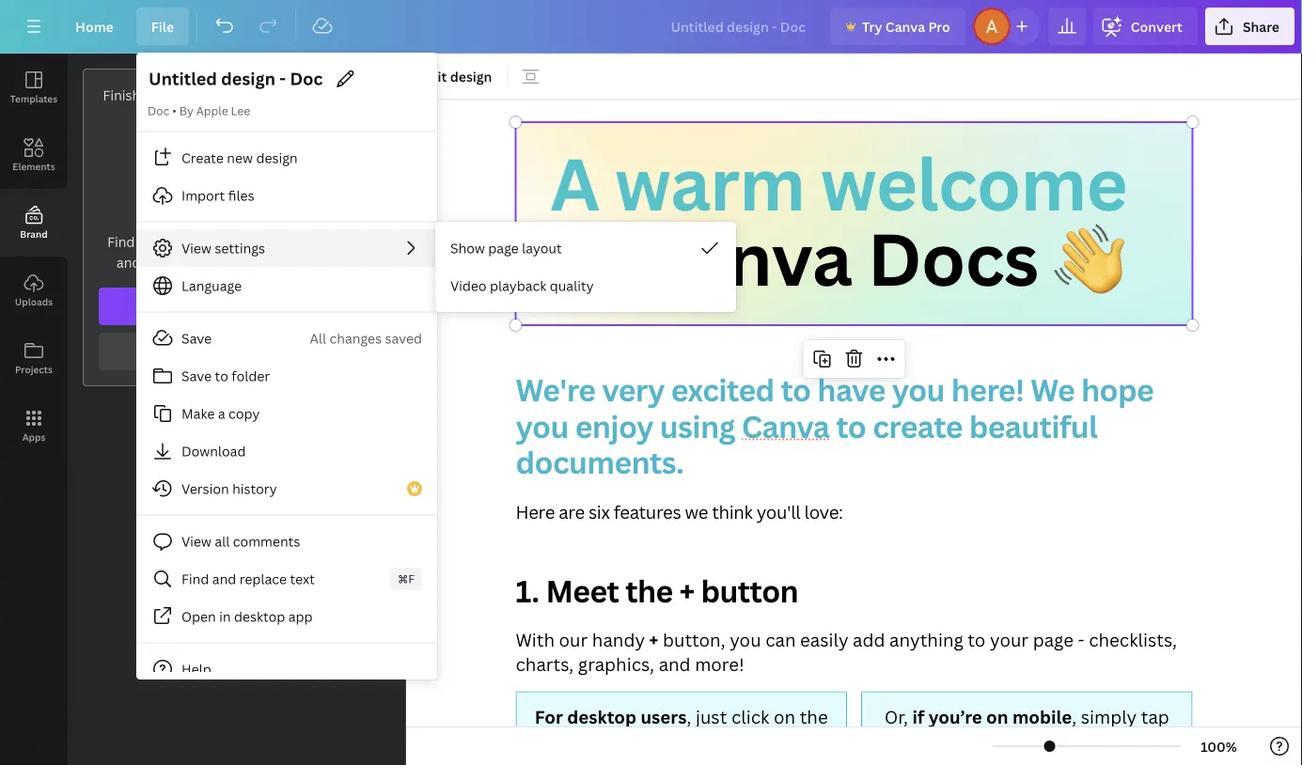 Task type: locate. For each thing, give the bounding box(es) containing it.
brand
[[242, 86, 281, 104], [332, 86, 370, 104], [20, 228, 48, 240], [245, 343, 284, 361]]

0 horizontal spatial +
[[649, 627, 658, 651]]

find for find and replace text
[[181, 570, 209, 588]]

view inside 'button'
[[181, 533, 211, 550]]

a
[[550, 134, 599, 232]]

0 vertical spatial view
[[181, 239, 211, 257]]

show
[[450, 239, 485, 257]]

brand up folder
[[245, 343, 284, 361]]

help button
[[136, 651, 437, 688]]

2 save from the top
[[181, 367, 212, 385]]

download
[[181, 442, 246, 460]]

find up "open"
[[181, 570, 209, 588]]

hope
[[1081, 369, 1154, 410]]

find for find all of your brand assets in one place and quickly add them to your designs.
[[107, 233, 135, 251]]

brand right apple
[[242, 86, 281, 104]]

0 vertical spatial in
[[289, 233, 301, 251]]

your inside button
[[212, 343, 242, 361]]

home
[[75, 17, 114, 35]]

1 horizontal spatial design
[[450, 67, 492, 85]]

0 horizontal spatial pro
[[270, 298, 292, 315]]

brand button
[[0, 189, 68, 257]]

view all comments
[[181, 533, 300, 550]]

view for view all comments
[[181, 533, 211, 550]]

meet
[[546, 571, 619, 612]]

1 horizontal spatial pro
[[928, 17, 950, 35]]

None text field
[[406, 100, 1302, 765]]

1 vertical spatial view
[[181, 533, 211, 550]]

import files
[[181, 187, 254, 204]]

you left can
[[730, 627, 761, 651]]

in right "open"
[[219, 608, 231, 626]]

try canva pro button inside main menu bar
[[830, 8, 965, 45]]

1 vertical spatial save
[[181, 367, 212, 385]]

beautiful
[[969, 405, 1097, 446]]

add
[[192, 253, 216, 271], [853, 627, 885, 651]]

to inside the save to folder button
[[215, 367, 228, 385]]

history
[[232, 480, 277, 498]]

0 vertical spatial +
[[679, 571, 694, 612]]

1 horizontal spatial page
[[1033, 627, 1074, 651]]

you
[[892, 369, 945, 410], [516, 405, 569, 446], [730, 627, 761, 651]]

in
[[289, 233, 301, 251], [219, 608, 231, 626]]

1 horizontal spatial templates
[[204, 107, 269, 125]]

welcome
[[821, 134, 1127, 232]]

canva
[[885, 17, 925, 35], [639, 209, 852, 307], [227, 298, 267, 315], [741, 405, 830, 446]]

import
[[181, 187, 225, 204]]

none text field containing a warm welcome
[[406, 100, 1302, 765]]

⌘f
[[398, 571, 415, 587]]

0 horizontal spatial try
[[204, 298, 224, 315]]

up inside finish setting up your brand kit and brand templates
[[191, 86, 207, 104]]

add right easily
[[853, 627, 885, 651]]

page inside button, you can easily add anything to your page - checklists, charts, graphics, and more!
[[1033, 627, 1074, 651]]

1 view from the top
[[181, 239, 211, 257]]

doc
[[148, 103, 169, 118]]

kit left all
[[287, 343, 305, 361]]

brand inside set up your brand kit button
[[245, 343, 284, 361]]

0 horizontal spatial you
[[516, 405, 569, 446]]

0 vertical spatial pro
[[928, 17, 950, 35]]

1 vertical spatial add
[[853, 627, 885, 651]]

you left enjoy
[[516, 405, 569, 446]]

0 horizontal spatial try canva pro
[[204, 298, 292, 315]]

save up save to folder
[[181, 330, 212, 347]]

lee
[[231, 103, 250, 118]]

find left of
[[107, 233, 135, 251]]

0 horizontal spatial design
[[256, 149, 298, 167]]

with our handy +
[[516, 627, 658, 651]]

0 vertical spatial find
[[107, 233, 135, 251]]

uploads
[[15, 295, 53, 308]]

quickly
[[144, 253, 189, 271]]

view all comments button
[[136, 523, 437, 560]]

of
[[156, 233, 170, 251]]

1 vertical spatial design
[[256, 149, 298, 167]]

1 vertical spatial try
[[204, 298, 224, 315]]

2 view from the top
[[181, 533, 211, 550]]

save inside button
[[181, 367, 212, 385]]

and down 'button,'
[[659, 652, 691, 676]]

1 horizontal spatial try canva pro button
[[830, 8, 965, 45]]

design right new in the top left of the page
[[256, 149, 298, 167]]

text
[[290, 570, 315, 588]]

0 vertical spatial page
[[488, 239, 519, 257]]

1 vertical spatial page
[[1033, 627, 1074, 651]]

save to folder
[[181, 367, 270, 385]]

0 vertical spatial try canva pro
[[862, 17, 950, 35]]

up
[[191, 86, 207, 104], [193, 343, 209, 361]]

in left one
[[289, 233, 301, 251]]

1 horizontal spatial find
[[181, 570, 209, 588]]

elements
[[12, 160, 55, 173]]

0 horizontal spatial add
[[192, 253, 216, 271]]

up inside button
[[193, 343, 209, 361]]

0 horizontal spatial all
[[138, 233, 153, 251]]

all inside find all of your brand assets in one place and quickly add them to your designs.
[[138, 233, 153, 251]]

our
[[559, 627, 588, 651]]

0 vertical spatial all
[[138, 233, 153, 251]]

0 vertical spatial kit
[[284, 86, 301, 104]]

try canva pro inside main menu bar
[[862, 17, 950, 35]]

a warm welcome
[[550, 134, 1127, 232]]

you'll
[[757, 500, 800, 524]]

1 horizontal spatial try canva pro
[[862, 17, 950, 35]]

1 horizontal spatial in
[[289, 233, 301, 251]]

templates down design title text field
[[204, 107, 269, 125]]

1 horizontal spatial try
[[862, 17, 882, 35]]

in inside find all of your brand assets in one place and quickly add them to your designs.
[[289, 233, 301, 251]]

design right edit
[[450, 67, 492, 85]]

Design title text field
[[656, 8, 823, 45]]

very
[[602, 369, 665, 410]]

up right set
[[193, 343, 209, 361]]

0 horizontal spatial templates
[[10, 92, 57, 105]]

0 horizontal spatial in
[[219, 608, 231, 626]]

100%
[[1201, 738, 1237, 755]]

all left comments
[[215, 533, 230, 550]]

page left -
[[1033, 627, 1074, 651]]

more!
[[695, 652, 744, 676]]

+ right handy
[[649, 627, 658, 651]]

you right the have
[[892, 369, 945, 410]]

up right setting at the top left of page
[[191, 86, 207, 104]]

kit inside button
[[287, 343, 305, 361]]

1 vertical spatial try canva pro button
[[99, 288, 374, 325]]

version history
[[181, 480, 277, 498]]

view right of
[[181, 239, 211, 257]]

replace
[[239, 570, 287, 588]]

and left quickly
[[117, 253, 140, 271]]

view
[[181, 239, 211, 257], [181, 533, 211, 550]]

save
[[181, 330, 212, 347], [181, 367, 212, 385]]

file
[[151, 17, 174, 35]]

kit
[[284, 86, 301, 104], [287, 343, 305, 361]]

and up create new design button
[[304, 86, 328, 104]]

templates up elements button
[[10, 92, 57, 105]]

1 vertical spatial all
[[215, 533, 230, 550]]

1 vertical spatial in
[[219, 608, 231, 626]]

0 horizontal spatial page
[[488, 239, 519, 257]]

0 vertical spatial templates
[[10, 92, 57, 105]]

save for save to folder
[[181, 367, 212, 385]]

and inside find all of your brand assets in one place and quickly add them to your designs.
[[117, 253, 140, 271]]

brand inside brand button
[[20, 228, 48, 240]]

try canva pro for bottom "try canva pro" button
[[204, 298, 292, 315]]

1 vertical spatial kit
[[287, 343, 305, 361]]

find inside find all of your brand assets in one place and quickly add them to your designs.
[[107, 233, 135, 251]]

set
[[168, 343, 190, 361]]

to inside find all of your brand assets in one place and quickly add them to your designs.
[[256, 253, 270, 271]]

help
[[181, 660, 211, 678]]

+ for handy
[[649, 627, 658, 651]]

all left of
[[138, 233, 153, 251]]

2 horizontal spatial you
[[892, 369, 945, 410]]

1 vertical spatial pro
[[270, 298, 292, 315]]

save down set
[[181, 367, 212, 385]]

all
[[138, 233, 153, 251], [215, 533, 230, 550]]

side panel tab list
[[0, 54, 68, 460]]

create
[[181, 149, 224, 167]]

have
[[817, 369, 885, 410]]

0 vertical spatial up
[[191, 86, 207, 104]]

setting
[[143, 86, 187, 104]]

0 vertical spatial design
[[450, 67, 492, 85]]

six
[[588, 500, 610, 524]]

0 vertical spatial add
[[192, 253, 216, 271]]

0 horizontal spatial try canva pro button
[[99, 288, 374, 325]]

1 save from the top
[[181, 330, 212, 347]]

0 horizontal spatial find
[[107, 233, 135, 251]]

finish
[[103, 86, 140, 104]]

kit inside finish setting up your brand kit and brand templates
[[284, 86, 301, 104]]

we're
[[516, 369, 595, 410]]

brand up uploads button
[[20, 228, 48, 240]]

to
[[550, 209, 623, 307], [256, 253, 270, 271], [215, 367, 228, 385], [781, 369, 811, 410], [836, 405, 866, 446], [968, 627, 986, 651]]

to inside button, you can easily add anything to your page - checklists, charts, graphics, and more!
[[968, 627, 986, 651]]

pro inside main menu bar
[[928, 17, 950, 35]]

1.
[[516, 571, 539, 612]]

page right show
[[488, 239, 519, 257]]

pro
[[928, 17, 950, 35], [270, 298, 292, 315]]

canva inside we're very excited to have you here! we hope you enjoy using canva to create beautiful documents.
[[741, 405, 830, 446]]

one
[[304, 233, 328, 251]]

1 vertical spatial try canva pro
[[204, 298, 292, 315]]

designs.
[[305, 253, 356, 271]]

add up language
[[192, 253, 216, 271]]

find
[[107, 233, 135, 251], [181, 570, 209, 588]]

them
[[220, 253, 253, 271]]

video playback quality button
[[435, 267, 736, 305]]

1. meet the + button
[[516, 571, 798, 612]]

1 vertical spatial templates
[[204, 107, 269, 125]]

0 vertical spatial try canva pro button
[[830, 8, 965, 45]]

files
[[228, 187, 254, 204]]

here are six features we think you'll love:
[[516, 500, 843, 524]]

view settings
[[181, 239, 265, 257]]

kit right lee
[[284, 86, 301, 104]]

copy
[[228, 405, 260, 423]]

create new design
[[181, 149, 298, 167]]

open in desktop app
[[181, 608, 313, 626]]

1 vertical spatial +
[[649, 627, 658, 651]]

edit
[[421, 67, 447, 85]]

1 vertical spatial find
[[181, 570, 209, 588]]

think
[[712, 500, 753, 524]]

1 horizontal spatial +
[[679, 571, 694, 612]]

view down version
[[181, 533, 211, 550]]

view inside dropdown button
[[181, 239, 211, 257]]

1 horizontal spatial add
[[853, 627, 885, 651]]

page
[[488, 239, 519, 257], [1033, 627, 1074, 651]]

desktop
[[234, 608, 285, 626]]

you inside button, you can easily add anything to your page - checklists, charts, graphics, and more!
[[730, 627, 761, 651]]

main menu bar
[[0, 0, 1302, 54]]

0 vertical spatial try
[[862, 17, 882, 35]]

design
[[450, 67, 492, 85], [256, 149, 298, 167]]

brand
[[205, 233, 243, 251]]

1 horizontal spatial you
[[730, 627, 761, 651]]

1 vertical spatial up
[[193, 343, 209, 361]]

add inside find all of your brand assets in one place and quickly add them to your designs.
[[192, 253, 216, 271]]

make a copy
[[181, 405, 260, 423]]

save for save
[[181, 330, 212, 347]]

all inside view all comments 'button'
[[215, 533, 230, 550]]

1 horizontal spatial all
[[215, 533, 230, 550]]

0 vertical spatial save
[[181, 330, 212, 347]]

+ right 'the'
[[679, 571, 694, 612]]



Task type: describe. For each thing, give the bounding box(es) containing it.
video
[[450, 277, 487, 295]]

show page layout button
[[435, 229, 736, 267]]

pro for "try canva pro" button in main menu bar
[[928, 17, 950, 35]]

charts,
[[516, 652, 574, 676]]

make
[[181, 405, 215, 423]]

+ for the
[[679, 571, 694, 612]]

settings
[[215, 239, 265, 257]]

all for find
[[138, 233, 153, 251]]

app
[[288, 608, 313, 626]]

and inside button, you can easily add anything to your page - checklists, charts, graphics, and more!
[[659, 652, 691, 676]]

apple
[[196, 103, 228, 118]]

edit design
[[421, 67, 492, 85]]

view for view settings
[[181, 239, 211, 257]]

in inside button
[[219, 608, 231, 626]]

convert button
[[1093, 8, 1198, 45]]

button, you can easily add anything to your page - checklists, charts, graphics, and more!
[[516, 627, 1181, 676]]

home link
[[60, 8, 129, 45]]

saved
[[385, 330, 422, 347]]

a
[[218, 405, 225, 423]]

try canva pro for "try canva pro" button in main menu bar
[[862, 17, 950, 35]]

assets
[[246, 233, 286, 251]]

docs
[[868, 209, 1038, 307]]

elements button
[[0, 121, 68, 189]]

all
[[310, 330, 326, 347]]

graphics,
[[578, 652, 654, 676]]

convert
[[1131, 17, 1183, 35]]

open
[[181, 608, 216, 626]]

using
[[660, 405, 735, 446]]

pro for bottom "try canva pro" button
[[270, 298, 292, 315]]

new
[[227, 149, 253, 167]]

add inside button, you can easily add anything to your page - checklists, charts, graphics, and more!
[[853, 627, 885, 651]]

brand up create new design button
[[332, 86, 370, 104]]

set up your brand kit
[[168, 343, 305, 361]]

documents.
[[516, 442, 684, 482]]

view settings button
[[136, 229, 437, 267]]

to canva docs 👋
[[550, 209, 1125, 307]]

your inside button, you can easily add anything to your page - checklists, charts, graphics, and more!
[[990, 627, 1029, 651]]

version
[[181, 480, 229, 498]]

apps button
[[0, 392, 68, 460]]

templates inside finish setting up your brand kit and brand templates
[[204, 107, 269, 125]]

folder
[[232, 367, 270, 385]]

warm
[[615, 134, 805, 232]]

we
[[1031, 369, 1075, 410]]

and left replace
[[212, 570, 236, 588]]

comments
[[233, 533, 300, 550]]

handy
[[592, 627, 645, 651]]

share button
[[1205, 8, 1295, 45]]

100% button
[[1188, 731, 1249, 762]]

language button
[[136, 267, 437, 305]]

import files button
[[136, 177, 437, 214]]

are
[[559, 500, 585, 524]]

make a copy button
[[136, 395, 437, 432]]

page inside 'show page layout' 'button'
[[488, 239, 519, 257]]

templates button
[[0, 54, 68, 121]]

share
[[1243, 17, 1280, 35]]

by apple lee
[[179, 103, 250, 118]]

edit design button
[[414, 61, 500, 91]]

create
[[873, 405, 962, 446]]

uploads button
[[0, 257, 68, 324]]

easily
[[800, 627, 849, 651]]

try inside main menu bar
[[862, 17, 882, 35]]

download button
[[136, 432, 437, 470]]

your inside finish setting up your brand kit and brand templates
[[210, 86, 239, 104]]

can
[[765, 627, 796, 651]]

all for view
[[215, 533, 230, 550]]

anything
[[889, 627, 963, 651]]

enjoy
[[575, 405, 653, 446]]

here!
[[951, 369, 1024, 410]]

apps
[[22, 431, 45, 443]]

find and replace text
[[181, 570, 315, 588]]

love:
[[804, 500, 843, 524]]

button,
[[663, 627, 725, 651]]

save to folder button
[[136, 357, 437, 395]]

finish setting up your brand kit and brand templates
[[103, 86, 370, 125]]

changes
[[330, 330, 382, 347]]

templates inside button
[[10, 92, 57, 105]]

and inside finish setting up your brand kit and brand templates
[[304, 86, 328, 104]]

playback
[[490, 277, 546, 295]]

quality
[[550, 277, 594, 295]]

all changes saved
[[310, 330, 422, 347]]

language
[[181, 277, 242, 295]]

here
[[516, 500, 555, 524]]

find all of your brand assets in one place and quickly add them to your designs.
[[107, 233, 366, 271]]

with
[[516, 627, 555, 651]]

Design title text field
[[148, 64, 326, 94]]

create new design button
[[136, 139, 437, 177]]

canva inside main menu bar
[[885, 17, 925, 35]]

-
[[1078, 627, 1085, 651]]

video playback quality
[[450, 277, 594, 295]]



Task type: vqa. For each thing, say whether or not it's contained in the screenshot.
the Show
yes



